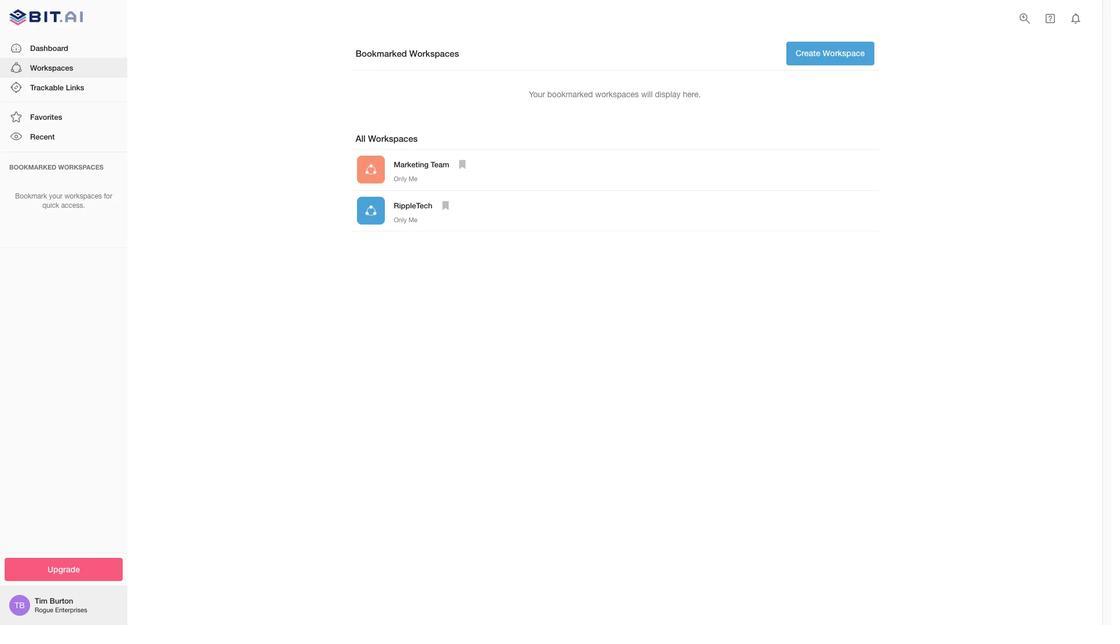 Task type: describe. For each thing, give the bounding box(es) containing it.
upgrade button
[[5, 558, 123, 581]]

bookmarked
[[9, 163, 56, 170]]

team
[[431, 160, 449, 169]]

bookmarked workspaces
[[9, 163, 104, 170]]

bookmarked workspaces
[[356, 48, 459, 58]]

workspaces for bookmarked
[[595, 89, 639, 99]]

links
[[66, 83, 84, 92]]

bookmark image for rippletech
[[439, 198, 453, 212]]

dashboard
[[30, 43, 68, 52]]

favorites
[[30, 112, 62, 122]]

create
[[796, 48, 821, 58]]

create workspace
[[796, 48, 865, 58]]

your bookmarked workspaces will display here.
[[529, 89, 701, 99]]

will
[[641, 89, 653, 99]]

workspaces inside button
[[30, 63, 73, 72]]

rogue
[[35, 607, 53, 614]]

bookmark your workspaces for quick access.
[[15, 192, 112, 210]]

workspaces for your
[[65, 192, 102, 200]]

enterprises
[[55, 607, 87, 614]]

dashboard button
[[0, 38, 127, 58]]

tb
[[15, 601, 25, 610]]

bookmark image for marketing team
[[456, 158, 470, 171]]

recent
[[30, 132, 55, 141]]

your
[[49, 192, 63, 200]]

bookmarked
[[548, 89, 593, 99]]

only me for rippletech
[[394, 216, 418, 223]]

display
[[655, 89, 681, 99]]



Task type: vqa. For each thing, say whether or not it's contained in the screenshot.
second Marketing Team button from the bottom
no



Task type: locate. For each thing, give the bounding box(es) containing it.
0 vertical spatial only
[[394, 175, 407, 182]]

me for rippletech
[[409, 216, 418, 223]]

trackable links button
[[0, 78, 127, 97]]

0 vertical spatial bookmark image
[[456, 158, 470, 171]]

workspace
[[823, 48, 865, 58]]

workspaces inside bookmark your workspaces for quick access.
[[65, 192, 102, 200]]

1 horizontal spatial bookmark image
[[456, 158, 470, 171]]

burton
[[50, 596, 73, 606]]

only for marketing team
[[394, 175, 407, 182]]

me for marketing team
[[409, 175, 418, 182]]

all
[[356, 133, 366, 144]]

workspaces down dashboard
[[30, 63, 73, 72]]

all workspaces
[[356, 133, 418, 144]]

1 vertical spatial workspaces
[[65, 192, 102, 200]]

bookmark image
[[456, 158, 470, 171], [439, 198, 453, 212]]

workspaces for bookmarked workspaces
[[409, 48, 459, 58]]

workspaces right bookmarked on the left top
[[409, 48, 459, 58]]

your
[[529, 89, 545, 99]]

for
[[104, 192, 112, 200]]

workspaces
[[595, 89, 639, 99], [65, 192, 102, 200]]

only me down the rippletech
[[394, 216, 418, 223]]

recent button
[[0, 127, 127, 147]]

0 vertical spatial me
[[409, 175, 418, 182]]

1 me from the top
[[409, 175, 418, 182]]

quick
[[42, 202, 59, 210]]

0 vertical spatial workspaces
[[409, 48, 459, 58]]

marketing team
[[394, 160, 449, 169]]

2 vertical spatial workspaces
[[368, 133, 418, 144]]

only me down marketing
[[394, 175, 418, 182]]

me down marketing
[[409, 175, 418, 182]]

trackable links
[[30, 83, 84, 92]]

1 vertical spatial me
[[409, 216, 418, 223]]

only down marketing
[[394, 175, 407, 182]]

1 only me from the top
[[394, 175, 418, 182]]

workspaces
[[58, 163, 104, 170]]

bookmarked
[[356, 48, 407, 58]]

1 vertical spatial bookmark image
[[439, 198, 453, 212]]

workspaces button
[[0, 58, 127, 78]]

1 vertical spatial only
[[394, 216, 407, 223]]

favorites button
[[0, 107, 127, 127]]

0 vertical spatial workspaces
[[595, 89, 639, 99]]

bookmark image right team
[[456, 158, 470, 171]]

workspaces left will
[[595, 89, 639, 99]]

1 horizontal spatial workspaces
[[595, 89, 639, 99]]

workspaces
[[409, 48, 459, 58], [30, 63, 73, 72], [368, 133, 418, 144]]

only down the rippletech
[[394, 216, 407, 223]]

0 horizontal spatial bookmark image
[[439, 198, 453, 212]]

1 only from the top
[[394, 175, 407, 182]]

bookmark
[[15, 192, 47, 200]]

tim
[[35, 596, 48, 606]]

me
[[409, 175, 418, 182], [409, 216, 418, 223]]

only
[[394, 175, 407, 182], [394, 216, 407, 223]]

2 me from the top
[[409, 216, 418, 223]]

2 only me from the top
[[394, 216, 418, 223]]

0 horizontal spatial workspaces
[[65, 192, 102, 200]]

workspaces up access. on the top
[[65, 192, 102, 200]]

bookmark image right the rippletech
[[439, 198, 453, 212]]

only me for marketing team
[[394, 175, 418, 182]]

tim burton rogue enterprises
[[35, 596, 87, 614]]

trackable
[[30, 83, 64, 92]]

workspaces up marketing
[[368, 133, 418, 144]]

workspaces for all workspaces
[[368, 133, 418, 144]]

1 vertical spatial only me
[[394, 216, 418, 223]]

here.
[[683, 89, 701, 99]]

only me
[[394, 175, 418, 182], [394, 216, 418, 223]]

rippletech
[[394, 201, 433, 210]]

2 only from the top
[[394, 216, 407, 223]]

1 vertical spatial workspaces
[[30, 63, 73, 72]]

marketing
[[394, 160, 429, 169]]

access.
[[61, 202, 85, 210]]

me down the rippletech
[[409, 216, 418, 223]]

0 vertical spatial only me
[[394, 175, 418, 182]]

only for rippletech
[[394, 216, 407, 223]]

upgrade
[[47, 564, 80, 574]]



